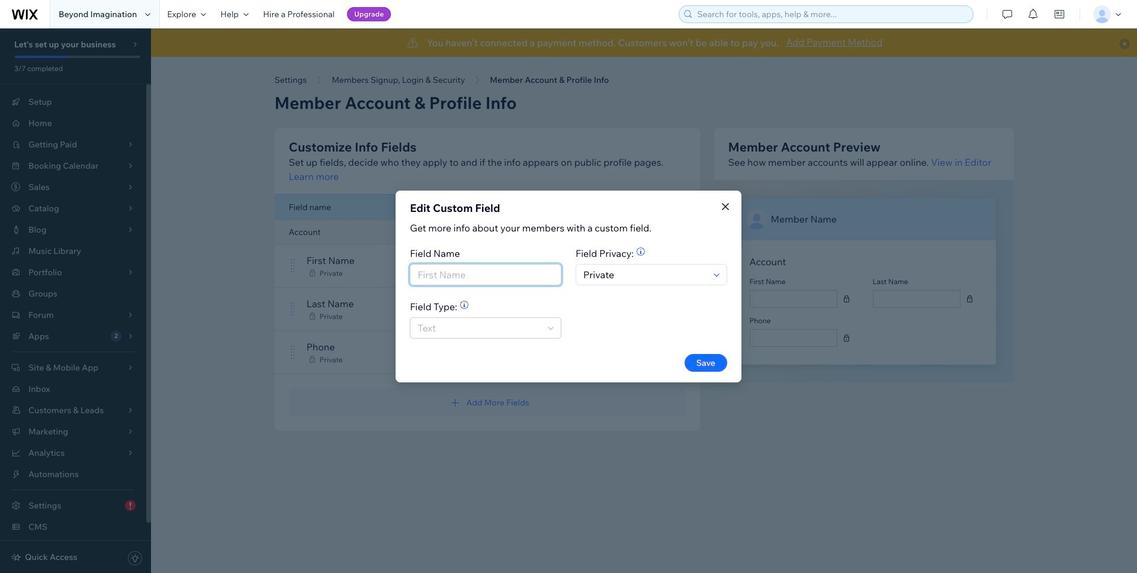 Task type: vqa. For each thing, say whether or not it's contained in the screenshot.
alert at the top of page
yes



Task type: describe. For each thing, give the bounding box(es) containing it.
-Select Type- field
[[414, 318, 544, 338]]

Search for tools, apps, help & more... field
[[694, 6, 970, 23]]



Task type: locate. For each thing, give the bounding box(es) containing it.
None field
[[580, 265, 710, 285]]

E.g. Birth Date field
[[414, 265, 557, 285]]

None text field
[[754, 291, 833, 307], [877, 291, 956, 307], [754, 330, 833, 346], [754, 291, 833, 307], [877, 291, 956, 307], [754, 330, 833, 346]]

alert
[[151, 28, 1137, 57]]

sidebar element
[[0, 28, 151, 573]]



